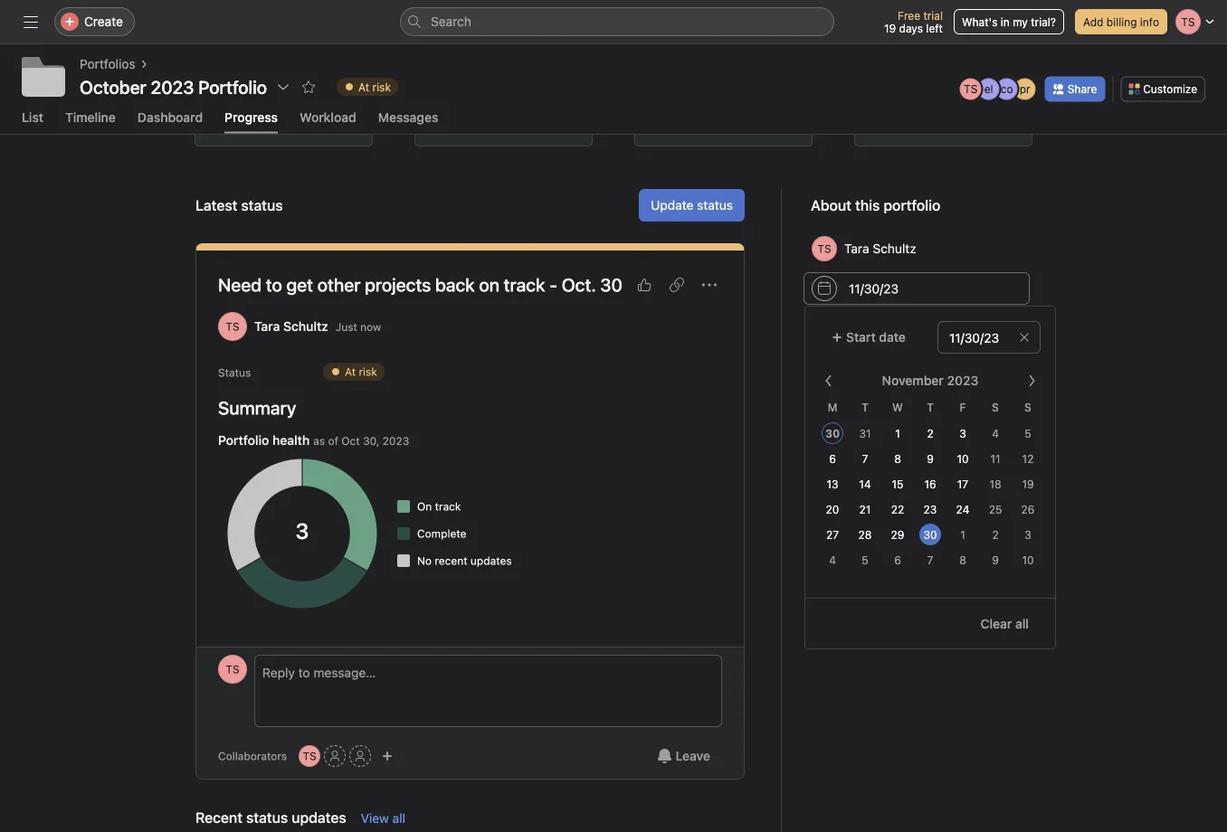 Task type: vqa. For each thing, say whether or not it's contained in the screenshot.


Task type: locate. For each thing, give the bounding box(es) containing it.
0 horizontal spatial 1
[[895, 428, 900, 440]]

0 vertical spatial 5
[[1025, 428, 1032, 440]]

0 vertical spatial 2
[[927, 428, 934, 440]]

0 horizontal spatial 10
[[957, 453, 969, 466]]

trial?
[[1031, 15, 1056, 28]]

days
[[899, 22, 923, 34]]

0 horizontal spatial s
[[992, 401, 999, 414]]

19
[[884, 22, 896, 34], [1022, 478, 1034, 491]]

2023 inside dropdown button
[[947, 373, 979, 388]]

november
[[882, 373, 944, 388]]

1 vertical spatial 6
[[895, 554, 901, 567]]

no
[[417, 555, 432, 567]]

27
[[826, 529, 839, 542]]

1 horizontal spatial 19
[[1022, 478, 1034, 491]]

1 horizontal spatial 2023
[[947, 373, 979, 388]]

1 horizontal spatial ts button
[[299, 746, 321, 767]]

0 horizontal spatial t
[[862, 401, 869, 414]]

update
[[651, 198, 694, 213]]

8 down 24
[[960, 554, 967, 567]]

t down november 2023 at the right top of the page
[[927, 401, 934, 414]]

this portfolio up tara schultz
[[855, 197, 941, 214]]

status updates
[[246, 810, 346, 827]]

recent
[[435, 555, 468, 567]]

7
[[862, 453, 868, 466], [927, 554, 934, 567]]

tara for tara schultz
[[845, 241, 870, 256]]

tara down about this portfolio
[[845, 241, 870, 256]]

19 up 26
[[1022, 478, 1034, 491]]

0 likes. click to like this task image
[[637, 278, 652, 292]]

31
[[859, 428, 871, 440]]

2 down the by
[[927, 428, 934, 440]]

26
[[1022, 504, 1035, 516]]

2
[[927, 428, 934, 440], [992, 529, 999, 542]]

tara for tara schultz just now
[[254, 319, 280, 334]]

at down just
[[345, 366, 356, 378]]

previous month image
[[822, 374, 836, 388]]

on
[[479, 274, 500, 295]]

1 horizontal spatial 8
[[960, 554, 967, 567]]

2023 inside portfolio health as of oct 30, 2023
[[383, 435, 409, 447]]

ts button right collaborators
[[299, 746, 321, 767]]

next month image
[[1025, 374, 1039, 388]]

5 down the 28
[[862, 554, 869, 567]]

2 vertical spatial 30
[[924, 529, 937, 542]]

0 vertical spatial 4
[[992, 428, 999, 440]]

0 vertical spatial 7
[[862, 453, 868, 466]]

0 vertical spatial 8
[[895, 453, 901, 466]]

1 vertical spatial 3
[[1025, 529, 1032, 542]]

ts button up collaborators
[[218, 655, 247, 684]]

8 up '15' on the bottom right of page
[[895, 453, 901, 466]]

4 down 27
[[829, 554, 836, 567]]

11
[[991, 453, 1001, 466]]

trial
[[924, 9, 943, 22]]

2 horizontal spatial 30
[[924, 529, 937, 542]]

all
[[1016, 616, 1029, 631], [393, 811, 406, 826]]

0 horizontal spatial all
[[393, 811, 406, 826]]

9
[[927, 453, 934, 466], [992, 554, 999, 567]]

0 horizontal spatial 8
[[895, 453, 901, 466]]

tara inside dropdown button
[[845, 241, 870, 256]]

12
[[1023, 453, 1034, 466]]

tara schultz button
[[804, 232, 947, 265]]

1 horizontal spatial tara
[[845, 241, 870, 256]]

all for view all
[[393, 811, 406, 826]]

0 vertical spatial track
[[504, 274, 545, 295]]

schultz
[[873, 241, 917, 256], [283, 319, 328, 334]]

6
[[829, 453, 836, 466], [895, 554, 901, 567]]

1 horizontal spatial 30
[[825, 428, 840, 440]]

1 horizontal spatial s
[[1025, 401, 1032, 414]]

0 vertical spatial 2023
[[947, 373, 979, 388]]

0 horizontal spatial 9
[[927, 453, 934, 466]]

1 down 24
[[961, 529, 966, 542]]

2023 right 30,
[[383, 435, 409, 447]]

at risk up messages at the left
[[359, 81, 391, 93]]

s
[[992, 401, 999, 414], [1025, 401, 1032, 414]]

risk up messages at the left
[[373, 81, 391, 93]]

0 horizontal spatial 19
[[884, 22, 896, 34]]

1 vertical spatial 10
[[1022, 554, 1034, 567]]

tara schultz just now
[[254, 319, 381, 334]]

what's
[[962, 15, 998, 28]]

s left 'add parent goal' image on the right of page
[[992, 401, 999, 414]]

19 left days
[[884, 22, 896, 34]]

on track
[[417, 500, 461, 513]]

9 up 16
[[927, 453, 934, 466]]

1 vertical spatial 2
[[992, 529, 999, 542]]

risk
[[373, 81, 391, 93], [359, 366, 377, 378]]

tara down need
[[254, 319, 280, 334]]

october
[[80, 76, 146, 97]]

0 horizontal spatial track
[[435, 500, 461, 513]]

at
[[359, 81, 370, 93], [345, 366, 356, 378]]

0 vertical spatial all
[[1016, 616, 1029, 631]]

9 up team
[[992, 554, 999, 567]]

to left the get
[[266, 274, 282, 295]]

0 vertical spatial 1
[[895, 428, 900, 440]]

what's in my trial?
[[962, 15, 1056, 28]]

portfolio health as of oct 30, 2023
[[218, 433, 409, 448]]

ts button
[[218, 655, 247, 684], [299, 746, 321, 767]]

leave button
[[646, 740, 722, 773]]

tara schultz
[[845, 241, 917, 256]]

10 up "17"
[[957, 453, 969, 466]]

7 up 14
[[862, 453, 868, 466]]

track
[[504, 274, 545, 295], [435, 500, 461, 513]]

17
[[958, 478, 969, 491]]

at risk down now
[[345, 366, 377, 378]]

7 up portfolio
[[927, 554, 934, 567]]

update status
[[651, 198, 733, 213]]

schultz down about this portfolio
[[873, 241, 917, 256]]

risk inside dropdown button
[[373, 81, 391, 93]]

None text field
[[804, 272, 1030, 305]]

this portfolio down m
[[811, 415, 896, 432]]

latest status
[[196, 197, 283, 214]]

2 down 25
[[992, 529, 999, 542]]

ts
[[964, 83, 978, 95], [226, 320, 240, 333], [226, 663, 240, 676], [303, 750, 317, 763]]

all inside button
[[1016, 616, 1029, 631]]

schultz left just
[[283, 319, 328, 334]]

messages
[[378, 110, 438, 124]]

schultz inside dropdown button
[[873, 241, 917, 256]]

get
[[286, 274, 313, 295]]

info
[[1140, 15, 1160, 28]]

at risk button
[[329, 74, 406, 100]]

30 right oct.
[[600, 274, 623, 295]]

goals supported by this portfolio
[[811, 397, 943, 432]]

company
[[812, 607, 865, 622]]

1 vertical spatial 30
[[825, 428, 840, 440]]

0 horizontal spatial 5
[[862, 554, 869, 567]]

0 horizontal spatial ts button
[[218, 655, 247, 684]]

ts up collaborators
[[226, 663, 240, 676]]

s down the next month image
[[1025, 401, 1032, 414]]

0 horizontal spatial 4
[[829, 554, 836, 567]]

4 up 11
[[992, 428, 999, 440]]

0 horizontal spatial schultz
[[283, 319, 328, 334]]

oct
[[342, 435, 360, 447]]

1 vertical spatial tara
[[254, 319, 280, 334]]

10 down 26
[[1022, 554, 1034, 567]]

28
[[859, 529, 872, 542]]

w
[[893, 401, 903, 414]]

list
[[22, 110, 43, 124]]

1 horizontal spatial 7
[[927, 554, 934, 567]]

track left -
[[504, 274, 545, 295]]

0 vertical spatial at risk
[[359, 81, 391, 93]]

1 vertical spatial 19
[[1022, 478, 1034, 491]]

1 horizontal spatial schultz
[[873, 241, 917, 256]]

1 vertical spatial 5
[[862, 554, 869, 567]]

date
[[879, 330, 906, 345]]

0 horizontal spatial 3
[[960, 428, 967, 440]]

show options image
[[276, 80, 291, 94]]

23
[[924, 504, 937, 516]]

1 horizontal spatial t
[[927, 401, 934, 414]]

0 vertical spatial schultz
[[873, 241, 917, 256]]

6 up 13
[[829, 453, 836, 466]]

10
[[957, 453, 969, 466], [1022, 554, 1034, 567]]

1 vertical spatial schultz
[[283, 319, 328, 334]]

0 horizontal spatial tara
[[254, 319, 280, 334]]

1 t from the left
[[862, 401, 869, 414]]

at risk
[[359, 81, 391, 93], [345, 366, 377, 378]]

4
[[992, 428, 999, 440], [829, 554, 836, 567]]

2023 up f
[[947, 373, 979, 388]]

1 vertical spatial all
[[393, 811, 406, 826]]

all right clear
[[1016, 616, 1029, 631]]

this portfolio
[[855, 197, 941, 214], [811, 415, 896, 432]]

november 2023
[[882, 373, 979, 388]]

0 horizontal spatial 2023
[[383, 435, 409, 447]]

-
[[550, 274, 558, 295]]

tara schultz link
[[254, 319, 328, 334]]

1 horizontal spatial 4
[[992, 428, 999, 440]]

how
[[946, 607, 970, 622]]

5 down 'add parent goal' image on the right of page
[[1025, 428, 1032, 440]]

view
[[361, 811, 389, 826]]

1 vertical spatial at
[[345, 366, 356, 378]]

16
[[925, 478, 937, 491]]

0 vertical spatial 30
[[600, 274, 623, 295]]

3 down f
[[960, 428, 967, 440]]

m
[[828, 401, 838, 414]]

as
[[313, 435, 325, 447]]

your
[[974, 607, 1000, 622]]

at right 'add to starred' image
[[359, 81, 370, 93]]

t up 31
[[862, 401, 869, 414]]

1 vertical spatial 2023
[[383, 435, 409, 447]]

1 horizontal spatial 2
[[992, 529, 999, 542]]

1 vertical spatial this portfolio
[[811, 415, 896, 432]]

3 down 26
[[1025, 529, 1032, 542]]

6 down 29 at bottom
[[895, 554, 901, 567]]

t
[[862, 401, 869, 414], [927, 401, 934, 414]]

at risk inside dropdown button
[[359, 81, 391, 93]]

need to get other projects back on track - oct. 30
[[218, 274, 623, 295]]

expand sidebar image
[[24, 14, 38, 29]]

share
[[1068, 83, 1097, 95]]

risk down now
[[359, 366, 377, 378]]

workload link
[[300, 110, 356, 134]]

0 vertical spatial tara
[[845, 241, 870, 256]]

0 vertical spatial risk
[[373, 81, 391, 93]]

30 down 23
[[924, 529, 937, 542]]

schultz for tara schultz just now
[[283, 319, 328, 334]]

2 t from the left
[[927, 401, 934, 414]]

0 vertical spatial ts button
[[218, 655, 247, 684]]

30 down m
[[825, 428, 840, 440]]

create
[[84, 14, 123, 29]]

view all
[[361, 811, 406, 826]]

now
[[360, 320, 381, 333]]

0 vertical spatial 6
[[829, 453, 836, 466]]

0 vertical spatial 19
[[884, 22, 896, 34]]

1 horizontal spatial 3
[[1025, 529, 1032, 542]]

1 horizontal spatial 1
[[961, 529, 966, 542]]

2023
[[947, 373, 979, 388], [383, 435, 409, 447]]

0 vertical spatial 10
[[957, 453, 969, 466]]

0 vertical spatial at
[[359, 81, 370, 93]]

schultz for tara schultz
[[873, 241, 917, 256]]

all right view
[[393, 811, 406, 826]]

1 down w
[[895, 428, 900, 440]]

1 horizontal spatial all
[[1016, 616, 1029, 631]]

13
[[827, 478, 839, 491]]

my
[[1013, 15, 1028, 28]]

1 horizontal spatial 5
[[1025, 428, 1032, 440]]

copy link image
[[670, 278, 684, 292]]

1 horizontal spatial 9
[[992, 554, 999, 567]]

need to get other projects back on track - oct. 30 link
[[218, 274, 623, 295]]

track right on
[[435, 500, 461, 513]]

1 horizontal spatial at
[[359, 81, 370, 93]]



Task type: describe. For each thing, give the bounding box(es) containing it.
start date
[[846, 330, 906, 345]]

strategic
[[895, 627, 946, 642]]

1 vertical spatial at risk
[[345, 366, 377, 378]]

2023 portfolio
[[151, 76, 267, 97]]

0 horizontal spatial 7
[[862, 453, 868, 466]]

pr
[[1020, 83, 1031, 95]]

add billing info
[[1083, 15, 1160, 28]]

no recent updates
[[417, 555, 512, 567]]

connect this portfolio to a team or company goal to show how your work aligns to strategic priorities
[[812, 587, 1031, 642]]

priorities
[[950, 627, 1001, 642]]

search
[[431, 14, 472, 29]]

clear due date image
[[1019, 332, 1030, 343]]

messages link
[[378, 110, 438, 134]]

start date button
[[820, 321, 923, 354]]

recent status updates
[[196, 810, 346, 827]]

recent
[[196, 810, 243, 827]]

more actions image
[[702, 278, 717, 292]]

goals
[[811, 397, 849, 414]]

clear all
[[981, 616, 1029, 631]]

14
[[859, 478, 871, 491]]

dashboard
[[138, 110, 203, 124]]

aligns
[[842, 627, 876, 642]]

f
[[960, 401, 966, 414]]

29
[[891, 529, 905, 542]]

el
[[985, 83, 994, 95]]

need
[[218, 274, 262, 295]]

this
[[874, 587, 896, 602]]

1 vertical spatial ts button
[[299, 746, 321, 767]]

goal
[[869, 607, 894, 622]]

0 horizontal spatial 2
[[927, 428, 934, 440]]

to down goal
[[880, 627, 891, 642]]

timeline
[[65, 110, 116, 124]]

1 vertical spatial 9
[[992, 554, 999, 567]]

24
[[956, 504, 970, 516]]

to right goal
[[897, 607, 909, 622]]

progress
[[225, 110, 278, 124]]

ts down need
[[226, 320, 240, 333]]

complete
[[417, 528, 467, 540]]

collaborators
[[218, 750, 287, 763]]

ts left el
[[964, 83, 978, 95]]

1 vertical spatial track
[[435, 500, 461, 513]]

update status button
[[639, 189, 745, 222]]

create button
[[54, 7, 135, 36]]

1 horizontal spatial 6
[[895, 554, 901, 567]]

timeline link
[[65, 110, 116, 134]]

or
[[1010, 587, 1022, 602]]

leave
[[676, 749, 711, 764]]

Due date text field
[[938, 321, 1041, 354]]

in
[[1001, 15, 1010, 28]]

search list box
[[400, 7, 835, 36]]

search button
[[400, 7, 835, 36]]

2 s from the left
[[1025, 401, 1032, 414]]

0 vertical spatial this portfolio
[[855, 197, 941, 214]]

customize
[[1144, 83, 1198, 95]]

0 vertical spatial 3
[[960, 428, 967, 440]]

0 horizontal spatial at
[[345, 366, 356, 378]]

this portfolio inside goals supported by this portfolio
[[811, 415, 896, 432]]

about this portfolio
[[811, 197, 941, 214]]

just
[[336, 320, 357, 333]]

add or remove collaborators image
[[382, 751, 393, 762]]

show
[[912, 607, 943, 622]]

0 vertical spatial 9
[[927, 453, 934, 466]]

projects
[[365, 274, 431, 295]]

1 vertical spatial 4
[[829, 554, 836, 567]]

25
[[989, 504, 1002, 516]]

work
[[1003, 607, 1031, 622]]

billing
[[1107, 15, 1137, 28]]

a
[[967, 587, 974, 602]]

20
[[826, 504, 839, 516]]

summary
[[218, 397, 296, 418]]

1 vertical spatial 1
[[961, 529, 966, 542]]

30,
[[363, 435, 380, 447]]

to left a on the bottom of the page
[[952, 587, 963, 602]]

updates
[[471, 555, 512, 567]]

left
[[926, 22, 943, 34]]

connect
[[821, 587, 871, 602]]

ts right collaborators
[[303, 750, 317, 763]]

18
[[990, 478, 1002, 491]]

november 2023 button
[[871, 365, 1009, 397]]

clear
[[981, 616, 1012, 631]]

supported
[[853, 397, 922, 414]]

1 horizontal spatial 10
[[1022, 554, 1034, 567]]

of
[[328, 435, 338, 447]]

1 vertical spatial 7
[[927, 554, 934, 567]]

clear all button
[[969, 608, 1041, 640]]

dashboard link
[[138, 110, 203, 134]]

portfolio
[[899, 587, 948, 602]]

add billing info button
[[1075, 9, 1168, 34]]

0 horizontal spatial 6
[[829, 453, 836, 466]]

15
[[892, 478, 904, 491]]

22
[[891, 504, 905, 516]]

about
[[811, 197, 852, 214]]

1 vertical spatial risk
[[359, 366, 377, 378]]

19 inside free trial 19 days left
[[884, 22, 896, 34]]

1 horizontal spatial track
[[504, 274, 545, 295]]

21
[[860, 504, 871, 516]]

status
[[218, 366, 251, 379]]

0 horizontal spatial 30
[[600, 274, 623, 295]]

oct.
[[562, 274, 596, 295]]

share button
[[1045, 76, 1106, 102]]

start
[[846, 330, 876, 345]]

all for clear all
[[1016, 616, 1029, 631]]

by
[[926, 397, 943, 414]]

1 vertical spatial 8
[[960, 554, 967, 567]]

on
[[417, 500, 432, 513]]

add parent goal image
[[1012, 407, 1027, 422]]

1 s from the left
[[992, 401, 999, 414]]

back
[[435, 274, 475, 295]]

status
[[697, 198, 733, 213]]

add to starred image
[[302, 80, 316, 94]]

at inside dropdown button
[[359, 81, 370, 93]]



